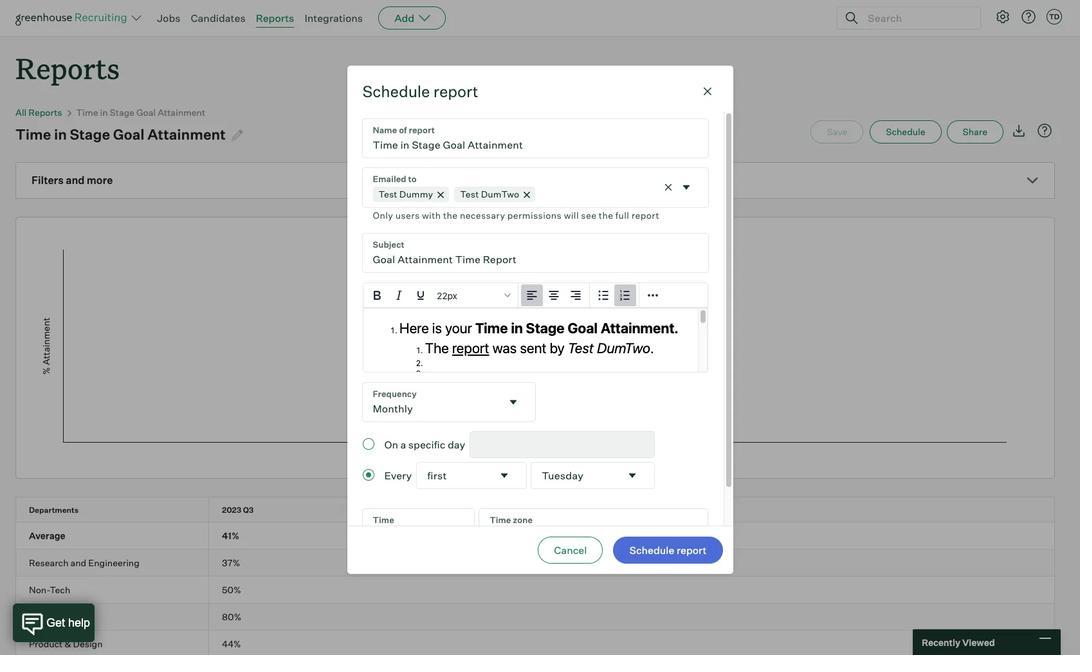 Task type: vqa. For each thing, say whether or not it's contained in the screenshot.


Task type: describe. For each thing, give the bounding box(es) containing it.
37%
[[222, 557, 240, 568]]

dummy
[[400, 188, 433, 199]]

on a specific day
[[385, 438, 465, 451]]

departments
[[29, 505, 79, 515]]

tech
[[50, 585, 70, 595]]

time in stage goal attainment link
[[76, 107, 205, 118]]

row group containing test
[[16, 604, 1055, 631]]

test for test dumtwo
[[460, 188, 479, 199]]

0 horizontal spatial toggle flyout image
[[446, 522, 459, 535]]

0 vertical spatial reports
[[256, 12, 294, 24]]

integrations link
[[305, 12, 363, 24]]

product
[[29, 639, 63, 650]]

reports link
[[256, 12, 294, 24]]

jobs
[[157, 12, 181, 24]]

row for grid containing average
[[16, 498, 1055, 522]]

and for filters
[[66, 174, 85, 187]]

row group containing average
[[16, 523, 1055, 550]]

cancel
[[554, 544, 587, 557]]

2 toolbar from the left
[[590, 283, 639, 308]]

2 vertical spatial reports
[[29, 107, 62, 118]]

2 horizontal spatial toggle flyout image
[[680, 181, 693, 194]]

more
[[87, 174, 113, 187]]

cancel button
[[538, 537, 603, 564]]

test dumtwo
[[460, 188, 520, 199]]

row group containing non-tech
[[16, 577, 1055, 604]]

td button
[[1047, 9, 1063, 24]]

product & design
[[29, 639, 103, 650]]

22px
[[437, 290, 457, 301]]

schedule button
[[870, 120, 942, 144]]

0 vertical spatial time in stage goal attainment
[[76, 107, 205, 118]]

row for row group containing research and engineering
[[16, 550, 1055, 576]]

average
[[29, 530, 65, 541]]

engineering
[[88, 557, 140, 568]]

On a specific day text field
[[471, 432, 644, 457]]

0 vertical spatial stage
[[110, 107, 135, 118]]

filters
[[32, 174, 64, 187]]

2 vertical spatial toggle flyout image
[[680, 522, 693, 535]]

and for research
[[70, 557, 86, 568]]

&
[[65, 639, 71, 650]]

2023 q3
[[222, 505, 254, 515]]

schedule report button
[[614, 537, 723, 564]]

row for row group containing test
[[16, 604, 1055, 630]]

will
[[564, 210, 579, 221]]

0 vertical spatial report
[[434, 82, 479, 101]]

80%
[[222, 612, 241, 622]]

0 vertical spatial toggle flyout image
[[507, 396, 520, 409]]

integrations
[[305, 12, 363, 24]]

jobs link
[[157, 12, 181, 24]]

share
[[963, 126, 988, 137]]

0 horizontal spatial test
[[29, 612, 47, 622]]

every
[[385, 469, 412, 482]]

none field "clear selection"
[[363, 168, 708, 223]]

download image
[[1012, 123, 1027, 138]]

grid containing average
[[16, 498, 1055, 655]]

q3
[[243, 505, 254, 515]]

row for row group containing product & design
[[16, 631, 1055, 655]]

row for row group containing average
[[16, 523, 1055, 549]]

save and schedule this report to revisit it! element
[[811, 120, 870, 144]]

1 the from the left
[[443, 210, 458, 221]]

candidates
[[191, 12, 246, 24]]

add button
[[379, 6, 446, 30]]

filters and more
[[32, 174, 113, 187]]

41%
[[222, 530, 239, 541]]

add
[[395, 12, 415, 24]]

2 the from the left
[[599, 210, 614, 221]]

on
[[385, 438, 398, 451]]



Task type: locate. For each thing, give the bounding box(es) containing it.
2 vertical spatial schedule
[[630, 544, 675, 557]]

1 horizontal spatial schedule
[[630, 544, 675, 557]]

0 vertical spatial and
[[66, 174, 85, 187]]

None field
[[363, 168, 708, 223], [363, 383, 535, 421], [471, 432, 654, 457], [417, 463, 527, 488], [532, 463, 654, 488], [363, 509, 474, 548], [480, 509, 708, 548], [363, 383, 535, 421], [417, 463, 527, 488], [532, 463, 654, 488], [363, 509, 474, 548], [480, 509, 708, 548]]

1 horizontal spatial report
[[632, 210, 660, 221]]

grid
[[16, 498, 1055, 655]]

test dummy
[[379, 188, 433, 199]]

row group containing research and engineering
[[16, 550, 1055, 577]]

only users with the necessary permissions will see the full report
[[373, 210, 660, 221]]

schedule
[[363, 82, 430, 101], [886, 126, 926, 137], [630, 544, 675, 557]]

viewed
[[963, 637, 995, 648]]

toolbar
[[518, 283, 590, 308], [590, 283, 639, 308]]

all reports link
[[15, 107, 62, 118]]

time
[[76, 107, 98, 118], [15, 126, 51, 143]]

toggle flyout image up on a specific day text box
[[507, 396, 520, 409]]

clear selection image
[[662, 181, 675, 194]]

row containing departments
[[16, 498, 1055, 522]]

see
[[581, 210, 597, 221]]

none field containing test dummy
[[363, 168, 708, 223]]

1 vertical spatial report
[[632, 210, 660, 221]]

td
[[1050, 12, 1060, 21]]

and right research
[[70, 557, 86, 568]]

the left full
[[599, 210, 614, 221]]

1 vertical spatial and
[[70, 557, 86, 568]]

0 vertical spatial time
[[76, 107, 98, 118]]

row for row group containing non-tech
[[16, 577, 1055, 603]]

row group containing product & design
[[16, 631, 1055, 655]]

row
[[16, 498, 1055, 522], [16, 523, 1055, 549], [16, 550, 1055, 576], [16, 577, 1055, 603], [16, 604, 1055, 630], [16, 631, 1055, 655]]

44%
[[222, 639, 241, 650]]

1 horizontal spatial toggle flyout image
[[626, 469, 639, 482]]

schedule inside button
[[630, 544, 675, 557]]

2 horizontal spatial report
[[677, 544, 707, 557]]

non-
[[29, 585, 50, 595]]

3 row from the top
[[16, 550, 1055, 576]]

toggle flyout image down on a specific day text box
[[498, 469, 511, 482]]

1 vertical spatial reports
[[15, 49, 120, 87]]

1 vertical spatial in
[[54, 126, 67, 143]]

toggle flyout image
[[507, 396, 520, 409], [498, 469, 511, 482], [680, 522, 693, 535]]

attainment
[[158, 107, 205, 118], [147, 126, 226, 143]]

0 vertical spatial schedule report
[[363, 82, 479, 101]]

none field on a specific day
[[471, 432, 654, 457]]

2 horizontal spatial schedule
[[886, 126, 926, 137]]

the right with
[[443, 210, 458, 221]]

row containing research and engineering
[[16, 550, 1055, 576]]

time right all reports link
[[76, 107, 98, 118]]

0 horizontal spatial in
[[54, 126, 67, 143]]

test for test dummy
[[379, 188, 398, 199]]

3 row group from the top
[[16, 577, 1055, 604]]

1 vertical spatial stage
[[70, 126, 110, 143]]

22px toolbar
[[363, 283, 518, 308]]

1 horizontal spatial time
[[76, 107, 98, 118]]

0 horizontal spatial time
[[15, 126, 51, 143]]

test down non-
[[29, 612, 47, 622]]

0 horizontal spatial schedule report
[[363, 82, 479, 101]]

share button
[[947, 120, 1004, 144]]

time in stage goal attainment
[[76, 107, 205, 118], [15, 126, 226, 143]]

reports right all
[[29, 107, 62, 118]]

row containing product & design
[[16, 631, 1055, 655]]

0 horizontal spatial schedule
[[363, 82, 430, 101]]

research
[[29, 557, 69, 568]]

2 row from the top
[[16, 523, 1055, 549]]

1 vertical spatial schedule report
[[630, 544, 707, 557]]

0 horizontal spatial the
[[443, 210, 458, 221]]

report inside "schedule report" button
[[677, 544, 707, 557]]

test up only
[[379, 188, 398, 199]]

necessary
[[460, 210, 506, 221]]

1 vertical spatial schedule
[[886, 126, 926, 137]]

report inside "clear selection" field
[[632, 210, 660, 221]]

configure image
[[996, 9, 1011, 24]]

5 row from the top
[[16, 604, 1055, 630]]

50%
[[222, 585, 241, 595]]

1 vertical spatial time in stage goal attainment
[[15, 126, 226, 143]]

2 horizontal spatial test
[[460, 188, 479, 199]]

None text field
[[363, 233, 708, 272], [363, 383, 502, 421], [363, 233, 708, 272], [363, 383, 502, 421]]

only
[[373, 210, 393, 221]]

in
[[100, 107, 108, 118], [54, 126, 67, 143]]

2 vertical spatial toggle flyout image
[[446, 522, 459, 535]]

4 row from the top
[[16, 577, 1055, 603]]

toggle flyout image
[[680, 181, 693, 194], [626, 469, 639, 482], [446, 522, 459, 535]]

1 row from the top
[[16, 498, 1055, 522]]

1 horizontal spatial the
[[599, 210, 614, 221]]

Search text field
[[865, 9, 969, 27]]

all
[[15, 107, 27, 118]]

1 vertical spatial time
[[15, 126, 51, 143]]

full
[[616, 210, 630, 221]]

users
[[396, 210, 420, 221]]

2 row group from the top
[[16, 550, 1055, 577]]

toggle flyout image up "schedule report" button
[[680, 522, 693, 535]]

4 row group from the top
[[16, 604, 1055, 631]]

0 horizontal spatial report
[[434, 82, 479, 101]]

and
[[66, 174, 85, 187], [70, 557, 86, 568]]

faq image
[[1038, 123, 1053, 138]]

close modal icon image
[[700, 84, 715, 99]]

design
[[73, 639, 103, 650]]

reports right candidates
[[256, 12, 294, 24]]

reports
[[256, 12, 294, 24], [15, 49, 120, 87], [29, 107, 62, 118]]

recently
[[922, 637, 961, 648]]

with
[[422, 210, 441, 221]]

greenhouse recruiting image
[[15, 10, 131, 26]]

time down all reports link
[[15, 126, 51, 143]]

and inside row
[[70, 557, 86, 568]]

1 horizontal spatial test
[[379, 188, 398, 199]]

1 vertical spatial toggle flyout image
[[498, 469, 511, 482]]

test up necessary
[[460, 188, 479, 199]]

22px button
[[432, 284, 515, 306]]

schedule inside 'button'
[[886, 126, 926, 137]]

non-tech
[[29, 585, 70, 595]]

xychart image
[[32, 218, 1039, 475]]

reports down the greenhouse recruiting image
[[15, 49, 120, 87]]

0 vertical spatial toggle flyout image
[[680, 181, 693, 194]]

all reports
[[15, 107, 62, 118]]

schedule report inside button
[[630, 544, 707, 557]]

1 vertical spatial toggle flyout image
[[626, 469, 639, 482]]

1 vertical spatial goal
[[113, 126, 145, 143]]

row containing test
[[16, 604, 1055, 630]]

5 row group from the top
[[16, 631, 1055, 655]]

22px group
[[363, 283, 708, 308]]

None text field
[[363, 119, 708, 158], [417, 463, 493, 488], [532, 463, 621, 488], [363, 119, 708, 158], [417, 463, 493, 488], [532, 463, 621, 488]]

td button
[[1045, 6, 1065, 27]]

test
[[379, 188, 398, 199], [460, 188, 479, 199], [29, 612, 47, 622]]

1 toolbar from the left
[[518, 283, 590, 308]]

row group
[[16, 523, 1055, 550], [16, 550, 1055, 577], [16, 577, 1055, 604], [16, 604, 1055, 631], [16, 631, 1055, 655]]

0 vertical spatial goal
[[136, 107, 156, 118]]

dumtwo
[[481, 188, 520, 199]]

specific
[[409, 438, 446, 451]]

the
[[443, 210, 458, 221], [599, 210, 614, 221]]

candidates link
[[191, 12, 246, 24]]

6 row from the top
[[16, 631, 1055, 655]]

day
[[448, 438, 465, 451]]

1 horizontal spatial in
[[100, 107, 108, 118]]

report
[[434, 82, 479, 101], [632, 210, 660, 221], [677, 544, 707, 557]]

goal
[[136, 107, 156, 118], [113, 126, 145, 143]]

a
[[401, 438, 406, 451]]

1 row group from the top
[[16, 523, 1055, 550]]

schedule report
[[363, 82, 479, 101], [630, 544, 707, 557]]

recently viewed
[[922, 637, 995, 648]]

2 vertical spatial report
[[677, 544, 707, 557]]

1 vertical spatial attainment
[[147, 126, 226, 143]]

0 vertical spatial attainment
[[158, 107, 205, 118]]

row containing non-tech
[[16, 577, 1055, 603]]

research and engineering
[[29, 557, 140, 568]]

stage
[[110, 107, 135, 118], [70, 126, 110, 143]]

permissions
[[508, 210, 562, 221]]

0 vertical spatial in
[[100, 107, 108, 118]]

1 horizontal spatial schedule report
[[630, 544, 707, 557]]

row containing average
[[16, 523, 1055, 549]]

and left more
[[66, 174, 85, 187]]

0 vertical spatial schedule
[[363, 82, 430, 101]]

2023
[[222, 505, 241, 515]]



